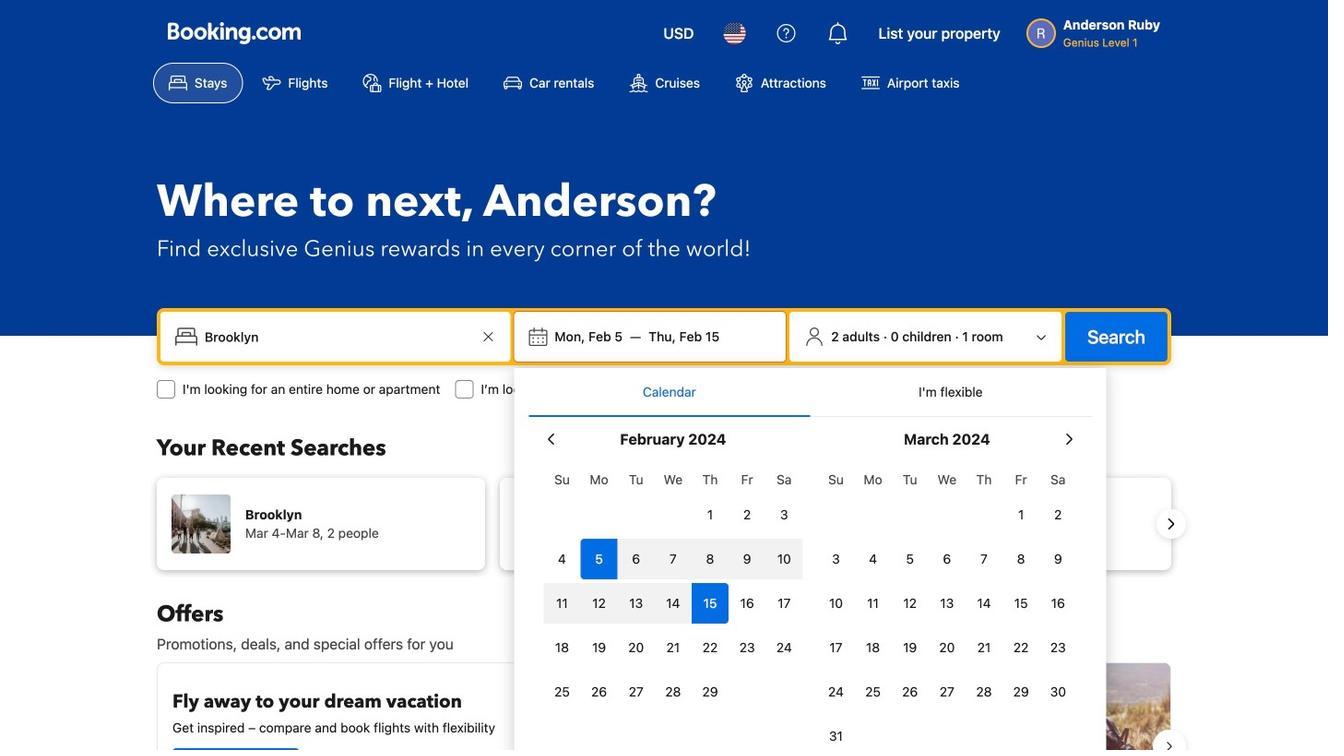 Task type: locate. For each thing, give the bounding box(es) containing it.
7 February 2024 checkbox
[[655, 539, 692, 579]]

9 February 2024 checkbox
[[729, 539, 766, 579]]

13 February 2024 checkbox
[[618, 583, 655, 624]]

0 horizontal spatial grid
[[544, 461, 803, 712]]

9 March 2024 checkbox
[[1040, 539, 1077, 579]]

16 March 2024 checkbox
[[1040, 583, 1077, 624]]

cell up 22 february 2024 checkbox
[[692, 579, 729, 624]]

17 March 2024 checkbox
[[818, 627, 855, 668]]

2 March 2024 checkbox
[[1040, 495, 1077, 535]]

1 vertical spatial region
[[142, 655, 1186, 750]]

8 March 2024 checkbox
[[1003, 539, 1040, 579]]

20 February 2024 checkbox
[[618, 627, 655, 668]]

tab list
[[529, 368, 1092, 418]]

25 March 2024 checkbox
[[855, 672, 892, 712]]

6 February 2024 checkbox
[[618, 539, 655, 579]]

6 March 2024 checkbox
[[929, 539, 966, 579]]

0 vertical spatial region
[[142, 471, 1186, 578]]

4 March 2024 checkbox
[[855, 539, 892, 579]]

11 February 2024 checkbox
[[544, 583, 581, 624]]

15 February 2024 checkbox
[[692, 583, 729, 624]]

cell up 18 february 2024 option
[[544, 579, 581, 624]]

20 March 2024 checkbox
[[929, 627, 966, 668]]

cell up 19 february 2024 checkbox
[[581, 579, 618, 624]]

10 February 2024 checkbox
[[766, 539, 803, 579]]

29 February 2024 checkbox
[[692, 672, 729, 712]]

17 February 2024 checkbox
[[766, 583, 803, 624]]

21 March 2024 checkbox
[[966, 627, 1003, 668]]

grid
[[544, 461, 803, 712], [818, 461, 1077, 750]]

12 February 2024 checkbox
[[581, 583, 618, 624]]

cell up 21 february 2024 checkbox
[[655, 579, 692, 624]]

12 March 2024 checkbox
[[892, 583, 929, 624]]

region
[[142, 471, 1186, 578], [142, 655, 1186, 750]]

cell
[[581, 535, 618, 579], [618, 535, 655, 579], [655, 535, 692, 579], [692, 535, 729, 579], [729, 535, 766, 579], [766, 535, 803, 579], [544, 579, 581, 624], [581, 579, 618, 624], [618, 579, 655, 624], [655, 579, 692, 624], [692, 579, 729, 624]]

2 February 2024 checkbox
[[729, 495, 766, 535]]

booking.com image
[[168, 22, 301, 44]]

1 horizontal spatial grid
[[818, 461, 1077, 750]]

1 grid from the left
[[544, 461, 803, 712]]

18 February 2024 checkbox
[[544, 627, 581, 668]]

19 February 2024 checkbox
[[581, 627, 618, 668]]

13 March 2024 checkbox
[[929, 583, 966, 624]]

23 March 2024 checkbox
[[1040, 627, 1077, 668]]

Where are you going? field
[[197, 320, 477, 353]]

cell up 17 february 2024 option
[[766, 535, 803, 579]]

5 February 2024 checkbox
[[581, 539, 618, 579]]

27 February 2024 checkbox
[[618, 672, 655, 712]]

30 March 2024 checkbox
[[1040, 672, 1077, 712]]

fly away to your dream vacation image
[[527, 678, 641, 750]]



Task type: vqa. For each thing, say whether or not it's contained in the screenshot.
fee related to $1,477
no



Task type: describe. For each thing, give the bounding box(es) containing it.
16 February 2024 checkbox
[[729, 583, 766, 624]]

your account menu anderson ruby genius level 1 element
[[1027, 8, 1168, 51]]

24 March 2024 checkbox
[[818, 672, 855, 712]]

cell up 15 february 2024 option
[[692, 535, 729, 579]]

cell up 20 february 2024 option at the bottom of page
[[618, 579, 655, 624]]

18 March 2024 checkbox
[[855, 627, 892, 668]]

3 March 2024 checkbox
[[818, 539, 855, 579]]

next image
[[1161, 513, 1183, 535]]

5 March 2024 checkbox
[[892, 539, 929, 579]]

cell up "14 february 2024" checkbox
[[655, 535, 692, 579]]

3 February 2024 checkbox
[[766, 495, 803, 535]]

24 February 2024 checkbox
[[766, 627, 803, 668]]

26 February 2024 checkbox
[[581, 672, 618, 712]]

27 March 2024 checkbox
[[929, 672, 966, 712]]

cell up the 12 february 2024 checkbox on the left bottom of page
[[581, 535, 618, 579]]

1 region from the top
[[142, 471, 1186, 578]]

15 March 2024 checkbox
[[1003, 583, 1040, 624]]

7 March 2024 checkbox
[[966, 539, 1003, 579]]

10 March 2024 checkbox
[[818, 583, 855, 624]]

28 February 2024 checkbox
[[655, 672, 692, 712]]

4 February 2024 checkbox
[[544, 539, 581, 579]]

25 February 2024 checkbox
[[544, 672, 581, 712]]

29 March 2024 checkbox
[[1003, 672, 1040, 712]]

23 February 2024 checkbox
[[729, 627, 766, 668]]

21 February 2024 checkbox
[[655, 627, 692, 668]]

11 March 2024 checkbox
[[855, 583, 892, 624]]

2 grid from the left
[[818, 461, 1077, 750]]

14 February 2024 checkbox
[[655, 583, 692, 624]]

31 March 2024 checkbox
[[818, 716, 855, 750]]

1 February 2024 checkbox
[[692, 495, 729, 535]]

22 February 2024 checkbox
[[692, 627, 729, 668]]

1 March 2024 checkbox
[[1003, 495, 1040, 535]]

2 region from the top
[[142, 655, 1186, 750]]

22 March 2024 checkbox
[[1003, 627, 1040, 668]]

cell up 13 february 2024 checkbox
[[618, 535, 655, 579]]

28 March 2024 checkbox
[[966, 672, 1003, 712]]

14 March 2024 checkbox
[[966, 583, 1003, 624]]

19 March 2024 checkbox
[[892, 627, 929, 668]]

cell up "16 february 2024" 'checkbox' in the bottom of the page
[[729, 535, 766, 579]]

group of friends hiking in the mountains on a sunny day image
[[673, 663, 1171, 750]]

8 February 2024 checkbox
[[692, 539, 729, 579]]

26 March 2024 checkbox
[[892, 672, 929, 712]]



